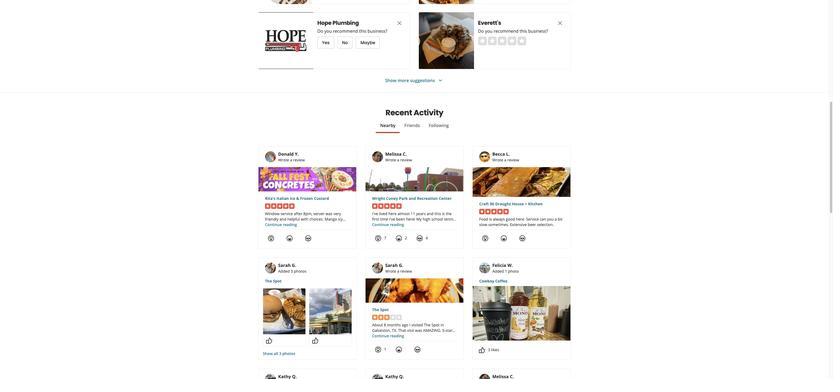 Task type: locate. For each thing, give the bounding box(es) containing it.
a inside sarah g. wrote a review
[[397, 269, 399, 274]]

0 horizontal spatial recommend
[[333, 28, 358, 34]]

24 useful v2 image
[[375, 236, 382, 242]]

1 horizontal spatial show
[[385, 77, 397, 84]]

can
[[540, 217, 546, 222]]

24 cool v2 image left the 4
[[417, 236, 423, 242]]

1 horizontal spatial dismiss card image
[[557, 20, 564, 26]]

continue reading for sarah
[[372, 334, 404, 339]]

review inside donald y. wrote a review
[[293, 158, 305, 163]]

photos inside sarah g. added 3 photos
[[294, 269, 307, 274]]

the for "the spot" link to the top
[[265, 279, 272, 284]]

service
[[526, 217, 539, 222]]

1 dismiss card image from the left
[[396, 20, 403, 26]]

continue reading for donald
[[265, 223, 297, 228]]

photo of sarah g. image for sarah g. added 3 photos
[[265, 263, 276, 274]]

continue reading for melissa
[[372, 223, 404, 228]]

24 funny v2 image
[[396, 347, 402, 354]]

0 vertical spatial 1
[[505, 269, 507, 274]]

recommend for hope plumbing
[[333, 28, 358, 34]]

continue reading up 7
[[372, 223, 404, 228]]

continue reading button down italian
[[265, 223, 297, 228]]

1 do from the left
[[318, 28, 323, 34]]

do
[[318, 28, 323, 34], [478, 28, 484, 34]]

2 photo of sarah g. image from the left
[[372, 263, 383, 274]]

3 star rating image
[[372, 315, 402, 321]]

None radio
[[478, 37, 487, 45], [518, 37, 526, 45], [478, 37, 487, 45], [518, 37, 526, 45]]

1 vertical spatial 1
[[384, 347, 387, 353]]

0 vertical spatial the
[[265, 279, 272, 284]]

do for everett's
[[478, 28, 484, 34]]

0 horizontal spatial open photo lightbox image
[[263, 289, 306, 335]]

2 this from the left
[[520, 28, 527, 34]]

2 do you recommend this business? from the left
[[478, 28, 548, 34]]

donald y. link
[[278, 151, 299, 157]]

0 horizontal spatial 3
[[279, 352, 281, 357]]

continue down 3 star rating 'image' on the left bottom of the page
[[372, 334, 389, 339]]

continue reading button for sarah g.
[[372, 334, 404, 339]]

hope plumbing link
[[318, 19, 386, 27]]

sarah for sarah g. added 3 photos
[[278, 263, 291, 269]]

suggestions
[[410, 77, 435, 84]]

house
[[512, 202, 524, 207]]

0 vertical spatial the spot
[[265, 279, 282, 284]]

0 horizontal spatial 5 star rating image
[[265, 204, 295, 209]]

wright
[[372, 196, 385, 201]]

you down hope
[[325, 28, 332, 34]]

2 recommend from the left
[[494, 28, 519, 34]]

you for hope plumbing
[[325, 28, 332, 34]]

7
[[384, 236, 387, 241]]

l.
[[506, 151, 510, 157]]

wrote for sarah g.
[[385, 269, 396, 274]]

business? up maybe
[[368, 28, 388, 34]]

added inside sarah g. added 3 photos
[[278, 269, 290, 274]]

+
[[525, 202, 527, 207]]

continue reading down italian
[[265, 223, 297, 228]]

this down everett's link
[[520, 28, 527, 34]]

1 down felicia w. link
[[505, 269, 507, 274]]

wrote
[[278, 158, 289, 163], [385, 158, 396, 163], [493, 158, 504, 163], [385, 269, 396, 274]]

1 vertical spatial the spot link
[[372, 308, 457, 313]]

(no rating) image
[[478, 37, 526, 45]]

1 horizontal spatial do
[[478, 28, 484, 34]]

1 do you recommend this business? from the left
[[318, 28, 388, 34]]

show left all
[[263, 352, 273, 357]]

show inside dropdown button
[[263, 352, 273, 357]]

g. for sarah g. wrote a review
[[399, 263, 404, 269]]

sarah
[[278, 263, 291, 269], [385, 263, 398, 269]]

this up maybe
[[359, 28, 367, 34]]

photo
[[508, 269, 519, 274]]

recommend down 'plumbing'
[[333, 28, 358, 34]]

1 photo of sarah g. image from the left
[[265, 263, 276, 274]]

a inside melissa c. wrote a review
[[397, 158, 399, 163]]

recommend
[[333, 28, 358, 34], [494, 28, 519, 34]]

1 horizontal spatial recommend
[[494, 28, 519, 34]]

wrote inside melissa c. wrote a review
[[385, 158, 396, 163]]

photo of carmelina's image
[[419, 0, 474, 4]]

do for hope plumbing
[[318, 28, 323, 34]]

likes
[[491, 348, 499, 353]]

0 horizontal spatial do
[[318, 28, 323, 34]]

selection.
[[537, 223, 554, 228]]

do you recommend this business?
[[318, 28, 388, 34], [478, 28, 548, 34]]

24 useful v2 image for becca l.
[[482, 236, 489, 242]]

96
[[490, 202, 494, 207]]

3
[[291, 269, 293, 274], [488, 348, 490, 353], [279, 352, 281, 357]]

1 horizontal spatial business?
[[529, 28, 548, 34]]

0 vertical spatial the spot link
[[265, 279, 350, 285]]

open photo lightbox image
[[263, 289, 306, 335], [309, 289, 352, 335]]

reading for sarah
[[390, 334, 404, 339]]

0 horizontal spatial sarah
[[278, 263, 291, 269]]

2 do from the left
[[478, 28, 484, 34]]

g.
[[292, 263, 296, 269], [399, 263, 404, 269]]

recent
[[386, 108, 412, 118]]

show inside button
[[385, 77, 397, 84]]

craft 96 draught house + kitchen link
[[479, 202, 564, 207]]

show for show more suggestions
[[385, 77, 397, 84]]

explore recent activity section section
[[254, 93, 575, 380]]

do you recommend this business? for everett's
[[478, 28, 548, 34]]

0 horizontal spatial you
[[325, 28, 332, 34]]

2 horizontal spatial 24 useful v2 image
[[482, 236, 489, 242]]

this for hope plumbing
[[359, 28, 367, 34]]

2 g. from the left
[[399, 263, 404, 269]]

0 horizontal spatial like feed item image
[[312, 338, 319, 345]]

a for g.
[[397, 269, 399, 274]]

4
[[426, 236, 428, 241]]

a inside donald y. wrote a review
[[290, 158, 292, 163]]

continue for melissa
[[372, 223, 389, 228]]

wrote inside becca l. wrote a review
[[493, 158, 504, 163]]

0 horizontal spatial photo of sarah g. image
[[265, 263, 276, 274]]

show more suggestions
[[385, 77, 435, 84]]

reading
[[283, 223, 297, 228], [390, 223, 404, 228], [390, 334, 404, 339]]

0 vertical spatial spot
[[273, 279, 282, 284]]

continue reading button for donald y.
[[265, 223, 297, 228]]

you up the selection.
[[547, 217, 554, 222]]

melissa c. wrote a review
[[385, 151, 412, 163]]

reading down ice
[[283, 223, 297, 228]]

5 star rating image for becca l.
[[479, 209, 509, 215]]

1 horizontal spatial sarah g. link
[[385, 263, 404, 269]]

0 horizontal spatial the spot link
[[265, 279, 350, 285]]

2 horizontal spatial 3
[[488, 348, 490, 353]]

wrote inside sarah g. wrote a review
[[385, 269, 396, 274]]

24 cool v2 image right 24 funny v2 icon
[[414, 347, 421, 354]]

review inside melissa c. wrote a review
[[400, 158, 412, 163]]

0 horizontal spatial dismiss card image
[[396, 20, 403, 26]]

0 horizontal spatial this
[[359, 28, 367, 34]]

1 horizontal spatial sarah
[[385, 263, 398, 269]]

good
[[506, 217, 515, 222]]

always
[[493, 217, 505, 222]]

like feed item image
[[266, 338, 273, 345]]

photos
[[294, 269, 307, 274], [282, 352, 295, 357]]

5 star rating image
[[265, 204, 295, 209], [372, 204, 402, 209], [479, 209, 509, 215]]

1 added from the left
[[278, 269, 290, 274]]

2 sarah from the left
[[385, 263, 398, 269]]

photo of sarah g. image left sarah g. added 3 photos
[[265, 263, 276, 274]]

2 added from the left
[[493, 269, 504, 274]]

like feed item image
[[312, 338, 319, 345], [479, 348, 485, 354]]

continue reading button
[[265, 223, 297, 228], [372, 223, 404, 228], [372, 334, 404, 339]]

plumbing
[[333, 19, 359, 27]]

the spot down sarah g. added 3 photos
[[265, 279, 282, 284]]

spot down sarah g. added 3 photos
[[273, 279, 282, 284]]

1 horizontal spatial you
[[485, 28, 493, 34]]

None radio
[[488, 37, 497, 45], [498, 37, 507, 45], [508, 37, 517, 45], [488, 37, 497, 45], [498, 37, 507, 45], [508, 37, 517, 45]]

a
[[290, 158, 292, 163], [397, 158, 399, 163], [504, 158, 507, 163], [555, 217, 557, 222], [397, 269, 399, 274]]

show left more
[[385, 77, 397, 84]]

a inside the "food is always good here. service can you a bit slow sometimes. extensive beer selection."
[[555, 217, 557, 222]]

recent activity
[[386, 108, 444, 118]]

1 sarah from the left
[[278, 263, 291, 269]]

wrote inside donald y. wrote a review
[[278, 158, 289, 163]]

24 funny v2 image
[[286, 236, 293, 242], [396, 236, 402, 242], [501, 236, 507, 242]]

2 horizontal spatial you
[[547, 217, 554, 222]]

felicia
[[493, 263, 506, 269]]

24 cool v2 image
[[305, 236, 312, 242], [519, 236, 526, 242]]

2 24 funny v2 image from the left
[[396, 236, 402, 242]]

0 vertical spatial photos
[[294, 269, 307, 274]]

donald
[[278, 151, 294, 157]]

1 g. from the left
[[292, 263, 296, 269]]

continue
[[265, 223, 282, 228], [372, 223, 389, 228], [372, 334, 389, 339]]

the spot link
[[265, 279, 350, 285], [372, 308, 457, 313]]

reading down "cuney"
[[390, 223, 404, 228]]

slow
[[479, 223, 488, 228]]

0 horizontal spatial the
[[265, 279, 272, 284]]

1 horizontal spatial the spot link
[[372, 308, 457, 313]]

1 24 funny v2 image from the left
[[286, 236, 293, 242]]

do down hope
[[318, 28, 323, 34]]

sarah g. link
[[278, 263, 296, 269], [385, 263, 404, 269]]

the for the bottom "the spot" link
[[372, 308, 379, 313]]

recommend for everett's
[[494, 28, 519, 34]]

rating element
[[478, 37, 526, 45]]

1 horizontal spatial added
[[493, 269, 504, 274]]

business?
[[368, 28, 388, 34], [529, 28, 548, 34]]

tab list containing nearby
[[258, 122, 571, 133]]

1 left 24 funny v2 icon
[[384, 347, 387, 353]]

dismiss card image
[[396, 20, 403, 26], [557, 20, 564, 26]]

1 this from the left
[[359, 28, 367, 34]]

0 horizontal spatial added
[[278, 269, 290, 274]]

continue reading up 24 funny v2 icon
[[372, 334, 404, 339]]

2 business? from the left
[[529, 28, 548, 34]]

1 horizontal spatial photo of sarah g. image
[[372, 263, 383, 274]]

1 vertical spatial show
[[263, 352, 273, 357]]

24 cool v2 image
[[417, 236, 423, 242], [414, 347, 421, 354]]

1 horizontal spatial 1
[[505, 269, 507, 274]]

you down everett's
[[485, 28, 493, 34]]

1 sarah g. link from the left
[[278, 263, 296, 269]]

2 open photo lightbox image from the left
[[309, 289, 352, 335]]

spot
[[273, 279, 282, 284], [380, 308, 389, 313]]

becca l. wrote a review
[[493, 151, 519, 163]]

sarah g. link for sarah g. added 3 photos
[[278, 263, 296, 269]]

0 horizontal spatial business?
[[368, 28, 388, 34]]

coffee
[[496, 279, 508, 284]]

1
[[505, 269, 507, 274], [384, 347, 387, 353]]

2 24 cool v2 image from the left
[[519, 236, 526, 242]]

do you recommend this business? down hope plumbing link
[[318, 28, 388, 34]]

1 open photo lightbox image from the left
[[263, 289, 306, 335]]

1 vertical spatial the spot
[[372, 308, 389, 313]]

0 horizontal spatial g.
[[292, 263, 296, 269]]

the spot up 3 star rating 'image' on the left bottom of the page
[[372, 308, 389, 313]]

spot up 3 star rating 'image' on the left bottom of the page
[[380, 308, 389, 313]]

1 horizontal spatial like feed item image
[[479, 348, 485, 354]]

added for felicia w.
[[493, 269, 504, 274]]

show all 3 photos
[[263, 352, 295, 357]]

1 business? from the left
[[368, 28, 388, 34]]

2 dismiss card image from the left
[[557, 20, 564, 26]]

5 star rating image for donald y.
[[265, 204, 295, 209]]

open photo lightbox image for topmost like feed item icon
[[309, 289, 352, 335]]

1 vertical spatial photos
[[282, 352, 295, 357]]

0 vertical spatial show
[[385, 77, 397, 84]]

1 vertical spatial spot
[[380, 308, 389, 313]]

continue down the rita's
[[265, 223, 282, 228]]

2 horizontal spatial 24 funny v2 image
[[501, 236, 507, 242]]

1 recommend from the left
[[333, 28, 358, 34]]

photo of sarah g. image
[[265, 263, 276, 274], [372, 263, 383, 274]]

tab list
[[258, 122, 571, 133]]

photo of becca l. image
[[479, 152, 490, 163]]

3 24 funny v2 image from the left
[[501, 236, 507, 242]]

0 horizontal spatial 24 useful v2 image
[[268, 236, 274, 242]]

reading up 24 funny v2 icon
[[390, 334, 404, 339]]

the
[[265, 279, 272, 284], [372, 308, 379, 313]]

sarah inside sarah g. added 3 photos
[[278, 263, 291, 269]]

5 star rating image down "cuney"
[[372, 204, 402, 209]]

a inside becca l. wrote a review
[[504, 158, 507, 163]]

continue reading button up 7
[[372, 223, 404, 228]]

sarah inside sarah g. wrote a review
[[385, 263, 398, 269]]

g. inside sarah g. wrote a review
[[399, 263, 404, 269]]

5 star rating image for melissa c.
[[372, 204, 402, 209]]

sarah g. link for sarah g. wrote a review
[[385, 263, 404, 269]]

business? for everett's
[[529, 28, 548, 34]]

0 horizontal spatial sarah g. link
[[278, 263, 296, 269]]

1 horizontal spatial 5 star rating image
[[372, 204, 402, 209]]

24 useful v2 image for donald y.
[[268, 236, 274, 242]]

y.
[[295, 151, 299, 157]]

0 vertical spatial 24 cool v2 image
[[417, 236, 423, 242]]

you inside the "food is always good here. service can you a bit slow sometimes. extensive beer selection."
[[547, 217, 554, 222]]

photo of sarah g. image left sarah g. wrote a review
[[372, 263, 383, 274]]

continue for donald
[[265, 223, 282, 228]]

felicia w. link
[[493, 263, 513, 269]]

1 horizontal spatial the
[[372, 308, 379, 313]]

photos inside dropdown button
[[282, 352, 295, 357]]

24 funny v2 image for donald
[[286, 236, 293, 242]]

1 24 cool v2 image from the left
[[305, 236, 312, 242]]

do you recommend this business? down everett's link
[[478, 28, 548, 34]]

1 horizontal spatial g.
[[399, 263, 404, 269]]

0 horizontal spatial do you recommend this business?
[[318, 28, 388, 34]]

1 vertical spatial the
[[372, 308, 379, 313]]

0 horizontal spatial the spot
[[265, 279, 282, 284]]

0 horizontal spatial 24 funny v2 image
[[286, 236, 293, 242]]

g. inside sarah g. added 3 photos
[[292, 263, 296, 269]]

maybe button
[[356, 37, 380, 49]]

business? down everett's link
[[529, 28, 548, 34]]

24 useful v2 image
[[268, 236, 274, 242], [482, 236, 489, 242], [375, 347, 382, 354]]

1 horizontal spatial do you recommend this business?
[[478, 28, 548, 34]]

show more suggestions button
[[385, 77, 444, 84]]

do down everett's
[[478, 28, 484, 34]]

continue reading button up 24 funny v2 icon
[[372, 334, 404, 339]]

2 sarah g. link from the left
[[385, 263, 404, 269]]

1 horizontal spatial 3
[[291, 269, 293, 274]]

business? for hope plumbing
[[368, 28, 388, 34]]

craft
[[479, 202, 489, 207]]

dismiss card image for everett's
[[557, 20, 564, 26]]

continue reading
[[265, 223, 297, 228], [372, 223, 404, 228], [372, 334, 404, 339]]

continue up 24 useful v2 icon
[[372, 223, 389, 228]]

0 horizontal spatial show
[[263, 352, 273, 357]]

added inside felicia w. added 1 photo
[[493, 269, 504, 274]]

review inside becca l. wrote a review
[[508, 158, 519, 163]]

cowboy
[[479, 279, 495, 284]]

1 horizontal spatial open photo lightbox image
[[309, 289, 352, 335]]

24 cool v2 image for becca l.
[[519, 236, 526, 242]]

is
[[489, 217, 492, 222]]

show for show all 3 photos
[[263, 352, 273, 357]]

review for l.
[[508, 158, 519, 163]]

recommend down everett's link
[[494, 28, 519, 34]]

5 star rating image down italian
[[265, 204, 295, 209]]

1 horizontal spatial 24 funny v2 image
[[396, 236, 402, 242]]

this
[[359, 28, 367, 34], [520, 28, 527, 34]]

hope plumbing
[[318, 19, 359, 27]]

wrote for becca l.
[[493, 158, 504, 163]]

sarah for sarah g. wrote a review
[[385, 263, 398, 269]]

0 horizontal spatial 24 cool v2 image
[[305, 236, 312, 242]]

review inside sarah g. wrote a review
[[400, 269, 412, 274]]

added
[[278, 269, 290, 274], [493, 269, 504, 274]]

1 horizontal spatial 24 cool v2 image
[[519, 236, 526, 242]]

1 horizontal spatial 24 useful v2 image
[[375, 347, 382, 354]]

1 vertical spatial 24 cool v2 image
[[414, 347, 421, 354]]

5 star rating image down 96
[[479, 209, 509, 215]]

2 horizontal spatial 5 star rating image
[[479, 209, 509, 215]]

1 horizontal spatial this
[[520, 28, 527, 34]]



Task type: vqa. For each thing, say whether or not it's contained in the screenshot.
Spot to the top
yes



Task type: describe. For each thing, give the bounding box(es) containing it.
this for everett's
[[520, 28, 527, 34]]

draught
[[495, 202, 511, 207]]

activity
[[414, 108, 444, 118]]

italian
[[277, 196, 289, 201]]

felicia w. added 1 photo
[[493, 263, 519, 274]]

g. for sarah g. added 3 photos
[[292, 263, 296, 269]]

beer
[[528, 223, 536, 228]]

wrote for melissa c.
[[385, 158, 396, 163]]

1 horizontal spatial spot
[[380, 308, 389, 313]]

a for y.
[[290, 158, 292, 163]]

rita's italian ice & frozen custard link
[[265, 196, 350, 202]]

maybe
[[361, 40, 376, 46]]

frozen
[[300, 196, 313, 201]]

sarah g. added 3 photos
[[278, 263, 307, 274]]

more
[[398, 77, 409, 84]]

bit
[[558, 217, 563, 222]]

2
[[405, 236, 407, 241]]

added for sarah g.
[[278, 269, 290, 274]]

0 horizontal spatial 1
[[384, 347, 387, 353]]

a for c.
[[397, 158, 399, 163]]

park
[[399, 196, 408, 201]]

center
[[439, 196, 452, 201]]

melissa
[[385, 151, 402, 157]]

everett's link
[[478, 19, 547, 27]]

3 inside sarah g. added 3 photos
[[291, 269, 293, 274]]

cuney
[[386, 196, 398, 201]]

24 chevron down v2 image
[[437, 77, 444, 84]]

0 vertical spatial like feed item image
[[312, 338, 319, 345]]

following
[[429, 123, 449, 129]]

craft 96 draught house + kitchen
[[479, 202, 543, 207]]

food
[[479, 217, 488, 222]]

everett's
[[478, 19, 502, 27]]

w.
[[508, 263, 513, 269]]

tab list inside explore recent activity section section
[[258, 122, 571, 133]]

hope
[[318, 19, 332, 27]]

reading for donald
[[283, 223, 297, 228]]

wrote for donald y.
[[278, 158, 289, 163]]

becca l. link
[[493, 151, 510, 157]]

do you recommend this business? for hope plumbing
[[318, 28, 388, 34]]

0 horizontal spatial spot
[[273, 279, 282, 284]]

yes
[[322, 40, 330, 46]]

1 inside felicia w. added 1 photo
[[505, 269, 507, 274]]

review for g.
[[400, 269, 412, 274]]

you for everett's
[[485, 28, 493, 34]]

show all 3 photos button
[[263, 352, 295, 357]]

here.
[[516, 217, 525, 222]]

melissa c. link
[[385, 151, 407, 157]]

extensive
[[510, 223, 527, 228]]

wright cuney park and recreation center
[[372, 196, 452, 201]]

yes button
[[318, 37, 334, 49]]

1 horizontal spatial the spot
[[372, 308, 389, 313]]

24 funny v2 image for becca
[[501, 236, 507, 242]]

ice
[[290, 196, 295, 201]]

continue for sarah
[[372, 334, 389, 339]]

review for c.
[[400, 158, 412, 163]]

a for l.
[[504, 158, 507, 163]]

photo of donald y. image
[[265, 152, 276, 163]]

no button
[[338, 37, 353, 49]]

review for y.
[[293, 158, 305, 163]]

photo of sarah g. image for sarah g. wrote a review
[[372, 263, 383, 274]]

rita's
[[265, 196, 276, 201]]

photo of melissa c. image
[[372, 152, 383, 163]]

photo of everett's image
[[419, 12, 474, 69]]

3 likes
[[488, 348, 499, 353]]

sarah g. wrote a review
[[385, 263, 412, 274]]

friends
[[405, 123, 420, 129]]

sometimes.
[[489, 223, 509, 228]]

3 inside dropdown button
[[279, 352, 281, 357]]

photo of allsups image
[[258, 0, 314, 4]]

kitchen
[[528, 202, 543, 207]]

reading for melissa
[[390, 223, 404, 228]]

all
[[274, 352, 278, 357]]

and
[[409, 196, 416, 201]]

photo of hope plumbing image
[[258, 12, 314, 69]]

recreation
[[417, 196, 438, 201]]

wright cuney park and recreation center link
[[372, 196, 457, 202]]

cowboy coffee link
[[479, 279, 564, 285]]

becca
[[493, 151, 505, 157]]

cowboy coffee
[[479, 279, 508, 284]]

continue reading button for melissa c.
[[372, 223, 404, 228]]

rita's italian ice & frozen custard
[[265, 196, 329, 201]]

dismiss card image for hope plumbing
[[396, 20, 403, 26]]

open photo lightbox image for like feed item image
[[263, 289, 306, 335]]

1 vertical spatial like feed item image
[[479, 348, 485, 354]]

donald y. wrote a review
[[278, 151, 305, 163]]

nearby
[[380, 123, 396, 129]]

24 cool v2 image for donald y.
[[305, 236, 312, 242]]

c.
[[403, 151, 407, 157]]

no
[[342, 40, 348, 46]]

photo of felicia w. image
[[479, 263, 490, 274]]

custard
[[314, 196, 329, 201]]

food is always good here. service can you a bit slow sometimes. extensive beer selection.
[[479, 217, 563, 228]]

&
[[296, 196, 299, 201]]



